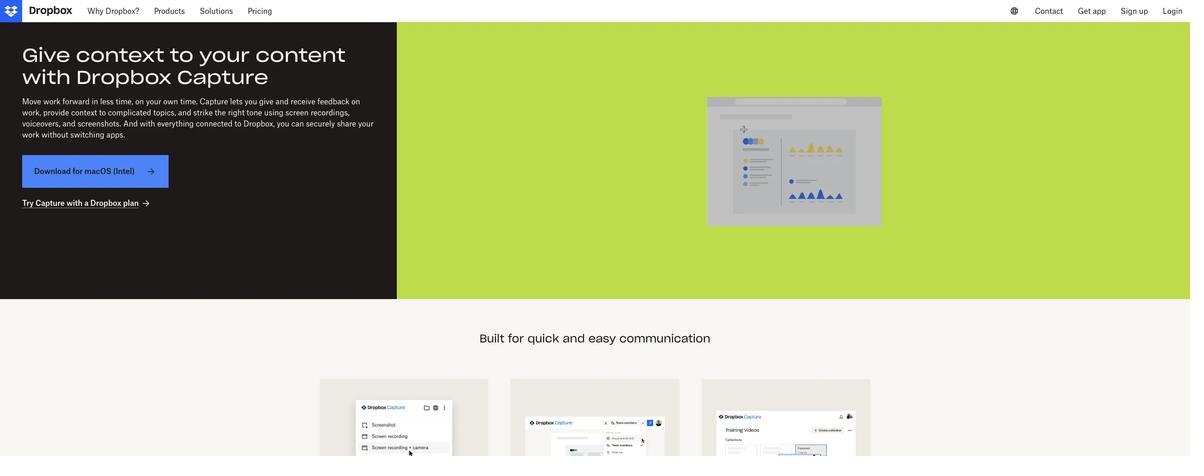 Task type: describe. For each thing, give the bounding box(es) containing it.
move work forward in less time, on your own time. capture lets you give and receive feedback on work, provide context to complicated topics, and strike the right tone using screen recordings, voiceovers, and screenshots. and with everything connected to dropbox, you can securely share your work without switching apps.
[[22, 97, 374, 140]]

and
[[123, 119, 138, 129]]

download
[[34, 167, 71, 176]]

right
[[228, 108, 245, 117]]

for for download
[[73, 167, 83, 176]]

securely
[[306, 119, 335, 129]]

share
[[337, 119, 356, 129]]

work,
[[22, 108, 41, 117]]

provide
[[43, 108, 69, 117]]

own
[[163, 97, 178, 106]]

try capture with a dropbox plan
[[22, 199, 139, 208]]

login
[[1163, 6, 1183, 16]]

easy
[[589, 332, 616, 346]]

strike
[[193, 108, 213, 117]]

a
[[84, 199, 89, 208]]

everything
[[157, 119, 194, 129]]

macos
[[85, 167, 111, 176]]

2 vertical spatial with
[[67, 199, 83, 208]]

1 horizontal spatial you
[[277, 119, 290, 129]]

up
[[1140, 6, 1149, 16]]

dropbox inside give context to your content with dropbox capture
[[76, 66, 172, 89]]

user selecting "screen recording + camera" in the capture menu image
[[335, 394, 474, 457]]

screen
[[286, 108, 309, 117]]

using
[[264, 108, 284, 117]]

1 vertical spatial your
[[146, 97, 161, 106]]

feedback
[[318, 97, 350, 106]]

built for quick and easy communication
[[480, 332, 711, 346]]

login link
[[1156, 0, 1191, 22]]

the
[[215, 108, 226, 117]]

2 user selecting the "team members" option in the "who has access" dropdown of a dropbox capture video image from the left
[[717, 394, 856, 457]]

products button
[[147, 0, 192, 22]]

quick
[[528, 332, 559, 346]]

capture inside give context to your content with dropbox capture
[[177, 66, 269, 89]]

give
[[259, 97, 274, 106]]

give context to your content with dropbox capture
[[22, 43, 346, 89]]

sign up
[[1121, 6, 1149, 16]]

can
[[292, 119, 304, 129]]

screenshots.
[[78, 119, 121, 129]]

time,
[[116, 97, 133, 106]]

context inside move work forward in less time, on your own time. capture lets you give and receive feedback on work, provide context to complicated topics, and strike the right tone using screen recordings, voiceovers, and screenshots. and with everything connected to dropbox, you can securely share your work without switching apps.
[[71, 108, 97, 117]]

2 on from the left
[[352, 97, 360, 106]]

and up using
[[276, 97, 289, 106]]

communication
[[620, 332, 711, 346]]

app
[[1093, 6, 1106, 16]]

time.
[[180, 97, 198, 106]]

get app button
[[1071, 0, 1114, 22]]

content
[[256, 43, 346, 67]]

switching
[[70, 130, 104, 140]]



Task type: vqa. For each thing, say whether or not it's contained in the screenshot.
dev-build (1) on the top of the page
no



Task type: locate. For each thing, give the bounding box(es) containing it.
in
[[92, 97, 98, 106]]

capture
[[177, 66, 269, 89], [200, 97, 228, 106], [35, 199, 65, 208]]

1 horizontal spatial your
[[199, 43, 250, 67]]

sign
[[1121, 6, 1138, 16]]

for left macos
[[73, 167, 83, 176]]

work down voiceovers,
[[22, 130, 40, 140]]

built
[[480, 332, 505, 346]]

1 vertical spatial dropbox
[[90, 199, 121, 208]]

with up move
[[22, 66, 71, 89]]

capture right the try
[[35, 199, 65, 208]]

to down right
[[235, 119, 242, 129]]

dropbox?
[[106, 6, 139, 16]]

download for macos (intel)
[[34, 167, 135, 176]]

contact button
[[1028, 0, 1071, 22]]

to inside give context to your content with dropbox capture
[[170, 43, 194, 67]]

1 horizontal spatial work
[[43, 97, 61, 106]]

and down provide
[[62, 119, 76, 129]]

products
[[154, 6, 185, 16]]

lets
[[230, 97, 243, 106]]

try
[[22, 199, 34, 208]]

download for macos (intel) link
[[22, 155, 169, 188]]

for right built
[[508, 332, 524, 346]]

your up the topics, at the left top
[[146, 97, 161, 106]]

dropbox,
[[244, 119, 275, 129]]

why dropbox? button
[[80, 0, 147, 22]]

plan
[[123, 199, 139, 208]]

to down products popup button
[[170, 43, 194, 67]]

0 horizontal spatial on
[[135, 97, 144, 106]]

0 horizontal spatial work
[[22, 130, 40, 140]]

and down time.
[[178, 108, 191, 117]]

with left a
[[67, 199, 83, 208]]

solutions
[[200, 6, 233, 16]]

user selecting the "team members" option in the "who has access" dropdown of a dropbox capture video image
[[526, 394, 665, 457], [717, 394, 856, 457]]

to
[[170, 43, 194, 67], [99, 108, 106, 117], [235, 119, 242, 129]]

1 horizontal spatial to
[[170, 43, 194, 67]]

1 vertical spatial with
[[140, 119, 155, 129]]

1 vertical spatial to
[[99, 108, 106, 117]]

0 horizontal spatial your
[[146, 97, 161, 106]]

to up screenshots.
[[99, 108, 106, 117]]

move
[[22, 97, 41, 106]]

context down dropbox?
[[76, 43, 164, 67]]

0 vertical spatial dropbox
[[76, 66, 172, 89]]

0 vertical spatial context
[[76, 43, 164, 67]]

context inside give context to your content with dropbox capture
[[76, 43, 164, 67]]

solutions button
[[192, 0, 240, 22]]

why
[[87, 6, 104, 16]]

you up tone
[[245, 97, 257, 106]]

on right 'feedback' in the left of the page
[[352, 97, 360, 106]]

1 horizontal spatial on
[[352, 97, 360, 106]]

0 horizontal spatial user selecting the "team members" option in the "who has access" dropdown of a dropbox capture video image
[[526, 394, 665, 457]]

for
[[73, 167, 83, 176], [508, 332, 524, 346]]

0 vertical spatial to
[[170, 43, 194, 67]]

1 vertical spatial for
[[508, 332, 524, 346]]

0 vertical spatial your
[[199, 43, 250, 67]]

1 horizontal spatial user selecting the "team members" option in the "who has access" dropdown of a dropbox capture video image
[[717, 394, 856, 457]]

contact
[[1036, 6, 1064, 16]]

1 vertical spatial work
[[22, 130, 40, 140]]

on up "complicated"
[[135, 97, 144, 106]]

pricing
[[248, 6, 272, 16]]

capture inside move work forward in less time, on your own time. capture lets you give and receive feedback on work, provide context to complicated topics, and strike the right tone using screen recordings, voiceovers, and screenshots. and with everything connected to dropbox, you can securely share your work without switching apps.
[[200, 97, 228, 106]]

your
[[199, 43, 250, 67], [146, 97, 161, 106], [358, 119, 374, 129]]

give
[[22, 43, 70, 67]]

dropbox
[[76, 66, 172, 89], [90, 199, 121, 208]]

context
[[76, 43, 164, 67], [71, 108, 97, 117]]

1 on from the left
[[135, 97, 144, 106]]

0 vertical spatial you
[[245, 97, 257, 106]]

you
[[245, 97, 257, 106], [277, 119, 290, 129]]

forward
[[63, 97, 90, 106]]

voiceovers,
[[22, 119, 60, 129]]

2 vertical spatial capture
[[35, 199, 65, 208]]

get app
[[1078, 6, 1106, 16]]

try capture with a dropbox plan link
[[22, 198, 152, 209]]

(intel)
[[113, 167, 135, 176]]

dropbox up time,
[[76, 66, 172, 89]]

with
[[22, 66, 71, 89], [140, 119, 155, 129], [67, 199, 83, 208]]

complicated
[[108, 108, 151, 117]]

1 vertical spatial capture
[[200, 97, 228, 106]]

0 horizontal spatial you
[[245, 97, 257, 106]]

topics,
[[153, 108, 176, 117]]

and left easy
[[563, 332, 585, 346]]

1 vertical spatial context
[[71, 108, 97, 117]]

capture up the
[[200, 97, 228, 106]]

with right and
[[140, 119, 155, 129]]

your inside give context to your content with dropbox capture
[[199, 43, 250, 67]]

1 user selecting the "team members" option in the "who has access" dropdown of a dropbox capture video image from the left
[[526, 394, 665, 457]]

apps.
[[106, 130, 125, 140]]

with inside move work forward in less time, on your own time. capture lets you give and receive feedback on work, provide context to complicated topics, and strike the right tone using screen recordings, voiceovers, and screenshots. and with everything connected to dropbox, you can securely share your work without switching apps.
[[140, 119, 155, 129]]

1 horizontal spatial for
[[508, 332, 524, 346]]

work up provide
[[43, 97, 61, 106]]

get
[[1078, 6, 1091, 16]]

user selecting "screen recording + camera" in the capture menu element
[[419, 44, 1169, 277]]

pricing link
[[240, 0, 280, 22]]

for for built
[[508, 332, 524, 346]]

you down using
[[277, 119, 290, 129]]

capture up lets
[[177, 66, 269, 89]]

connected
[[196, 119, 233, 129]]

and
[[276, 97, 289, 106], [178, 108, 191, 117], [62, 119, 76, 129], [563, 332, 585, 346]]

0 vertical spatial with
[[22, 66, 71, 89]]

context down forward
[[71, 108, 97, 117]]

why dropbox?
[[87, 6, 139, 16]]

work
[[43, 97, 61, 106], [22, 130, 40, 140]]

2 horizontal spatial to
[[235, 119, 242, 129]]

on
[[135, 97, 144, 106], [352, 97, 360, 106]]

your down solutions dropdown button
[[199, 43, 250, 67]]

1 vertical spatial you
[[277, 119, 290, 129]]

2 horizontal spatial your
[[358, 119, 374, 129]]

2 vertical spatial your
[[358, 119, 374, 129]]

recordings,
[[311, 108, 350, 117]]

without
[[42, 130, 68, 140]]

2 vertical spatial to
[[235, 119, 242, 129]]

sign up link
[[1114, 0, 1156, 22]]

tone
[[247, 108, 262, 117]]

receive
[[291, 97, 316, 106]]

0 horizontal spatial to
[[99, 108, 106, 117]]

less
[[100, 97, 114, 106]]

your right share
[[358, 119, 374, 129]]

0 vertical spatial capture
[[177, 66, 269, 89]]

0 vertical spatial work
[[43, 97, 61, 106]]

dropbox right a
[[90, 199, 121, 208]]

0 horizontal spatial for
[[73, 167, 83, 176]]

with inside give context to your content with dropbox capture
[[22, 66, 71, 89]]

0 vertical spatial for
[[73, 167, 83, 176]]



